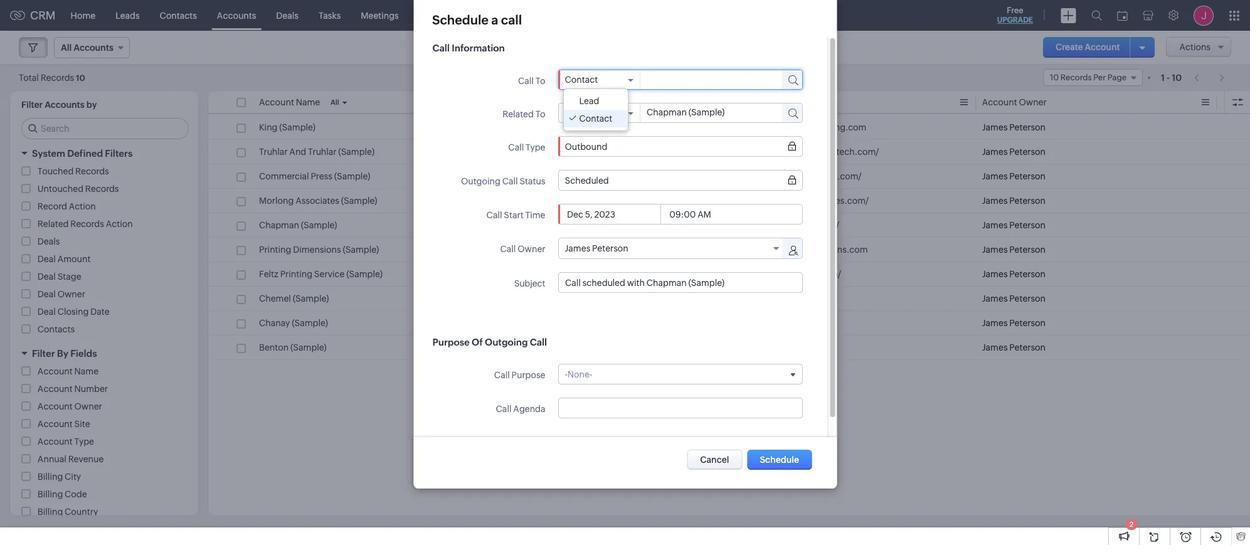 Task type: vqa. For each thing, say whether or not it's contained in the screenshot.
Agenda
yes



Task type: locate. For each thing, give the bounding box(es) containing it.
555-555-5555 up time
[[500, 196, 558, 206]]

peterson for http://commercialpress.com/
[[1010, 171, 1046, 181]]

king (sample) link
[[259, 121, 316, 134]]

10 inside total records 10
[[76, 73, 85, 83]]

1 vertical spatial type
[[74, 437, 94, 447]]

4 5555 from the top
[[537, 196, 558, 206]]

None text field
[[640, 70, 771, 88], [565, 278, 796, 288], [640, 70, 771, 88], [565, 278, 796, 288]]

8 555-555-5555 from the top
[[500, 294, 558, 304]]

james peterson for http://truhlarandtruhlartech.com/
[[982, 147, 1046, 157]]

filter inside "dropdown button"
[[32, 348, 55, 359]]

2 5555 from the top
[[537, 147, 558, 157]]

http://printingdimensions.com link
[[741, 243, 868, 256]]

deals left the tasks
[[276, 10, 299, 20]]

0 horizontal spatial truhlar
[[259, 147, 288, 157]]

555-555-5555 for chemel (sample)
[[500, 294, 558, 304]]

5555 up call owner
[[537, 220, 558, 230]]

call purpose
[[494, 370, 545, 380]]

call down schedule
[[432, 43, 450, 53]]

call for owner
[[500, 244, 516, 254]]

james
[[982, 122, 1008, 132], [982, 147, 1008, 157], [982, 171, 1008, 181], [982, 196, 1008, 206], [982, 220, 1008, 230], [565, 243, 590, 254], [982, 245, 1008, 255], [982, 269, 1008, 279], [982, 294, 1008, 304], [982, 318, 1008, 328], [982, 343, 1008, 353]]

1 vertical spatial contacts
[[38, 324, 75, 334]]

None button
[[687, 450, 743, 470], [748, 450, 812, 470], [687, 450, 743, 470], [748, 450, 812, 470]]

contact up lead at the left
[[565, 75, 598, 85]]

james peterson for http://printingdimensions.com
[[982, 245, 1046, 255]]

fields
[[70, 348, 97, 359]]

10 right 1
[[1172, 72, 1182, 83]]

james peterson for http://morlongassociates.com/
[[982, 196, 1046, 206]]

subject
[[514, 279, 545, 289]]

name down fields
[[74, 366, 99, 376]]

2 billing from the top
[[38, 489, 63, 499]]

james for http://bentonus.com/
[[982, 343, 1008, 353]]

number
[[74, 384, 108, 394]]

records
[[41, 72, 74, 83], [75, 166, 109, 176], [85, 184, 119, 194], [70, 219, 104, 229]]

555-555-5555 for morlong associates (sample)
[[500, 196, 558, 206]]

call left status
[[502, 176, 518, 186]]

1 horizontal spatial 10
[[1172, 72, 1182, 83]]

row group
[[208, 115, 1251, 360]]

1 horizontal spatial type
[[526, 142, 545, 152]]

555-555-5555 down subject
[[500, 294, 558, 304]]

5555 for morlong associates (sample)
[[537, 196, 558, 206]]

truhlar
[[259, 147, 288, 157], [308, 147, 337, 157]]

morlong associates (sample)
[[259, 196, 377, 206]]

closing
[[58, 307, 89, 317]]

james for http://truhlarandtruhlartech.com/
[[982, 147, 1008, 157]]

4 deal from the top
[[38, 307, 56, 317]]

call for type
[[508, 142, 524, 152]]

555-555-5555 up call owner
[[500, 220, 558, 230]]

filter
[[21, 100, 43, 110], [32, 348, 55, 359]]

deals up deal amount
[[38, 237, 60, 247]]

0 vertical spatial name
[[296, 97, 320, 107]]

6 555-555-5555 from the top
[[500, 245, 558, 255]]

0 vertical spatial -
[[1167, 72, 1170, 83]]

0 vertical spatial to
[[535, 76, 545, 86]]

records down defined
[[75, 166, 109, 176]]

(sample)
[[279, 122, 316, 132], [338, 147, 375, 157], [334, 171, 370, 181], [341, 196, 377, 206], [301, 220, 337, 230], [343, 245, 379, 255], [347, 269, 383, 279], [293, 294, 329, 304], [292, 318, 328, 328], [291, 343, 327, 353]]

deal up deal stage
[[38, 254, 56, 264]]

navigation
[[1189, 68, 1232, 87]]

to for call to
[[535, 76, 545, 86]]

name
[[296, 97, 320, 107], [74, 366, 99, 376]]

contact
[[565, 75, 598, 85], [579, 114, 612, 124]]

peterson for http://truhlarandtruhlartech.com/
[[1010, 147, 1046, 157]]

name for all
[[296, 97, 320, 107]]

3 billing from the top
[[38, 507, 63, 517]]

7 5555 from the top
[[537, 269, 558, 279]]

date
[[91, 307, 110, 317]]

to down 'call to'
[[535, 109, 545, 119]]

create
[[1056, 42, 1084, 52]]

create account
[[1056, 42, 1121, 52]]

billing country
[[38, 507, 98, 517]]

0 horizontal spatial 10
[[76, 73, 85, 83]]

call down start
[[500, 244, 516, 254]]

calls
[[419, 10, 439, 20]]

5555 up call purpose
[[537, 343, 558, 353]]

call for information
[[432, 43, 450, 53]]

chemel (sample)
[[259, 294, 329, 304]]

1 horizontal spatial deals
[[276, 10, 299, 20]]

peterson for http://chanayus.com/
[[1010, 318, 1046, 328]]

1 horizontal spatial purpose
[[511, 370, 545, 380]]

1 horizontal spatial accounts
[[217, 10, 256, 20]]

1 truhlar from the left
[[259, 147, 288, 157]]

chemel (sample) link
[[259, 292, 329, 305]]

555-555-5555 down call type
[[500, 171, 558, 181]]

deal stage
[[38, 272, 81, 282]]

contacts right leads link
[[160, 10, 197, 20]]

10 up the filter accounts by
[[76, 73, 85, 83]]

and
[[289, 147, 306, 157]]

0 horizontal spatial name
[[74, 366, 99, 376]]

action up related records action
[[69, 201, 96, 211]]

truhlar and truhlar (sample) link
[[259, 146, 375, 158]]

555-555-5555 for chapman (sample)
[[500, 220, 558, 230]]

reports
[[459, 10, 491, 20]]

(sample) down feltz printing service (sample) link
[[293, 294, 329, 304]]

free upgrade
[[998, 6, 1033, 24]]

0 horizontal spatial related
[[38, 219, 69, 229]]

action down untouched records
[[106, 219, 133, 229]]

reports link
[[449, 0, 501, 30]]

peterson for http://feltzprinting.com/
[[1010, 269, 1046, 279]]

1 vertical spatial related
[[38, 219, 69, 229]]

1 vertical spatial -
[[565, 369, 567, 379]]

call left "agenda"
[[496, 404, 511, 414]]

2
[[1130, 521, 1134, 528]]

system defined filters button
[[10, 142, 198, 164]]

555-555-5555 down related to
[[500, 122, 558, 132]]

http://printingdimensions.com
[[741, 245, 868, 255]]

0 horizontal spatial account name
[[38, 366, 99, 376]]

1 vertical spatial name
[[74, 366, 99, 376]]

all
[[331, 99, 339, 106]]

Scheduled field
[[565, 175, 796, 185]]

outgoing right of
[[485, 337, 528, 348]]

deal for deal closing date
[[38, 307, 56, 317]]

deals
[[276, 10, 299, 20], [38, 237, 60, 247]]

(sample) up service
[[343, 245, 379, 255]]

account owner
[[982, 97, 1047, 107], [38, 402, 102, 412]]

peterson for http://kingmanufacturing.com
[[1010, 122, 1046, 132]]

5555 down subject
[[537, 294, 558, 304]]

http://chemelus.com/
[[741, 294, 832, 304]]

chanay (sample) link
[[259, 317, 328, 329]]

peterson inside james peterson field
[[592, 243, 628, 254]]

deal left "stage"
[[38, 272, 56, 282]]

name left all
[[296, 97, 320, 107]]

0 horizontal spatial type
[[74, 437, 94, 447]]

5 5555 from the top
[[537, 220, 558, 230]]

billing for billing city
[[38, 472, 63, 482]]

contacts down closing
[[38, 324, 75, 334]]

filter down total
[[21, 100, 43, 110]]

0 horizontal spatial contacts
[[38, 324, 75, 334]]

account inside button
[[1085, 42, 1121, 52]]

purpose left of
[[432, 337, 470, 348]]

outgoing
[[461, 176, 500, 186], [485, 337, 528, 348]]

filter left by on the bottom of page
[[32, 348, 55, 359]]

james for http://feltzprinting.com/
[[982, 269, 1008, 279]]

1 vertical spatial account name
[[38, 366, 99, 376]]

touched
[[38, 166, 74, 176]]

type up 'revenue'
[[74, 437, 94, 447]]

mmm d, yyyy text field
[[565, 209, 661, 219]]

5555 down related to
[[537, 122, 558, 132]]

555-555-5555 up subject
[[500, 245, 558, 255]]

deal
[[38, 254, 56, 264], [38, 272, 56, 282], [38, 289, 56, 299], [38, 307, 56, 317]]

tree containing lead
[[564, 89, 628, 131]]

create account button
[[1043, 37, 1133, 58]]

outbound
[[565, 141, 607, 152]]

contacts
[[160, 10, 197, 20], [38, 324, 75, 334]]

5 555-555-5555 from the top
[[500, 220, 558, 230]]

accounts
[[217, 10, 256, 20], [45, 100, 85, 110]]

deal owner
[[38, 289, 85, 299]]

(sample) inside 'link'
[[293, 294, 329, 304]]

0 horizontal spatial accounts
[[45, 100, 85, 110]]

james peterson inside field
[[565, 243, 628, 254]]

6 5555 from the top
[[537, 245, 558, 255]]

1 horizontal spatial action
[[106, 219, 133, 229]]

call information
[[432, 43, 505, 53]]

555-555-5555 up status
[[500, 147, 558, 157]]

truhlar left and
[[259, 147, 288, 157]]

related
[[502, 109, 534, 119], [38, 219, 69, 229]]

by
[[57, 348, 68, 359]]

billing down annual
[[38, 472, 63, 482]]

1 billing from the top
[[38, 472, 63, 482]]

Contact field
[[565, 75, 633, 85]]

0 vertical spatial type
[[526, 142, 545, 152]]

5555 up status
[[537, 147, 558, 157]]

5555
[[537, 122, 558, 132], [537, 147, 558, 157], [537, 171, 558, 181], [537, 196, 558, 206], [537, 220, 558, 230], [537, 245, 558, 255], [537, 269, 558, 279], [537, 294, 558, 304], [537, 343, 558, 353]]

555-555-5555 up call purpose
[[500, 343, 558, 353]]

purpose
[[432, 337, 470, 348], [511, 370, 545, 380]]

555-555-5555 for truhlar and truhlar (sample)
[[500, 147, 558, 157]]

3 deal from the top
[[38, 289, 56, 299]]

james for http://chanayus.com/
[[982, 318, 1008, 328]]

0 vertical spatial action
[[69, 201, 96, 211]]

555-555-5555 down call owner
[[500, 269, 558, 279]]

related up call type
[[502, 109, 534, 119]]

1 vertical spatial to
[[535, 109, 545, 119]]

0 vertical spatial printing
[[259, 245, 291, 255]]

2 555-555-5555 from the top
[[500, 147, 558, 157]]

2 deal from the top
[[38, 272, 56, 282]]

outgoing up call start time
[[461, 176, 500, 186]]

feltz printing service (sample)
[[259, 269, 383, 279]]

scheduled
[[565, 175, 609, 185]]

call left start
[[486, 210, 502, 220]]

filter for filter accounts by
[[21, 100, 43, 110]]

printing down chapman
[[259, 245, 291, 255]]

row group containing king (sample)
[[208, 115, 1251, 360]]

1 horizontal spatial truhlar
[[308, 147, 337, 157]]

1 vertical spatial billing
[[38, 489, 63, 499]]

James Peterson field
[[558, 238, 783, 259]]

james for http://morlongassociates.com/
[[982, 196, 1008, 206]]

- right 1
[[1167, 72, 1170, 83]]

deal down deal owner
[[38, 307, 56, 317]]

contact down lead at the left
[[579, 114, 612, 124]]

tree
[[564, 89, 628, 131]]

billing for billing country
[[38, 507, 63, 517]]

- right call purpose
[[565, 369, 567, 379]]

to up related to
[[535, 76, 545, 86]]

account site
[[38, 419, 90, 429]]

related down record
[[38, 219, 69, 229]]

related records action
[[38, 219, 133, 229]]

0 vertical spatial billing
[[38, 472, 63, 482]]

deal down deal stage
[[38, 289, 56, 299]]

0 horizontal spatial action
[[69, 201, 96, 211]]

call agenda
[[496, 404, 545, 414]]

call for start
[[486, 210, 502, 220]]

5555 down call type
[[537, 171, 558, 181]]

3 555-555-5555 from the top
[[500, 171, 558, 181]]

7 555-555-5555 from the top
[[500, 269, 558, 279]]

chapman
[[259, 220, 299, 230]]

1 horizontal spatial related
[[502, 109, 534, 119]]

tasks link
[[309, 0, 351, 30]]

records for untouched
[[85, 184, 119, 194]]

by
[[86, 100, 97, 110]]

0 vertical spatial filter
[[21, 100, 43, 110]]

call down related to
[[508, 142, 524, 152]]

benton
[[259, 343, 289, 353]]

2 to from the top
[[535, 109, 545, 119]]

records down 'record action'
[[70, 219, 104, 229]]

2 vertical spatial billing
[[38, 507, 63, 517]]

0 horizontal spatial deals
[[38, 237, 60, 247]]

annual
[[38, 454, 66, 464]]

peterson for http://bentonus.com/
[[1010, 343, 1046, 353]]

1 horizontal spatial account owner
[[982, 97, 1047, 107]]

Search text field
[[22, 119, 188, 139]]

1 horizontal spatial name
[[296, 97, 320, 107]]

printing up chemel (sample)
[[280, 269, 312, 279]]

accounts left by
[[45, 100, 85, 110]]

printing
[[259, 245, 291, 255], [280, 269, 312, 279]]

james peterson for http://chemelus.com/
[[982, 294, 1046, 304]]

accounts left deals link
[[217, 10, 256, 20]]

0 vertical spatial contacts
[[160, 10, 197, 20]]

10 for total records 10
[[76, 73, 85, 83]]

5555 down time
[[537, 245, 558, 255]]

schedule a call
[[432, 13, 522, 27]]

9 555-555-5555 from the top
[[500, 343, 558, 353]]

system
[[32, 148, 65, 159]]

1 horizontal spatial -
[[1167, 72, 1170, 83]]

account name up king (sample)
[[259, 97, 320, 107]]

action
[[69, 201, 96, 211], [106, 219, 133, 229]]

0 vertical spatial account name
[[259, 97, 320, 107]]

8 5555 from the top
[[537, 294, 558, 304]]

records down touched records
[[85, 184, 119, 194]]

555-555-5555 for benton (sample)
[[500, 343, 558, 353]]

1 deal from the top
[[38, 254, 56, 264]]

(sample) down chanay (sample)
[[291, 343, 327, 353]]

-None- field
[[565, 369, 796, 379]]

records up the filter accounts by
[[41, 72, 74, 83]]

call up call purpose
[[530, 337, 547, 348]]

account name up account number
[[38, 366, 99, 376]]

None text field
[[640, 104, 774, 121]]

truhlar up press
[[308, 147, 337, 157]]

profile image
[[1194, 5, 1214, 25]]

5555 down call owner
[[537, 269, 558, 279]]

5555 for king (sample)
[[537, 122, 558, 132]]

billing down the billing code
[[38, 507, 63, 517]]

1 to from the top
[[535, 76, 545, 86]]

0 vertical spatial purpose
[[432, 337, 470, 348]]

3 5555 from the top
[[537, 171, 558, 181]]

1 vertical spatial account owner
[[38, 402, 102, 412]]

0 horizontal spatial purpose
[[432, 337, 470, 348]]

time
[[525, 210, 545, 220]]

call owner
[[500, 244, 545, 254]]

5555 for commercial press (sample)
[[537, 171, 558, 181]]

None field
[[565, 108, 633, 118]]

0 horizontal spatial -
[[565, 369, 567, 379]]

type for account type
[[74, 437, 94, 447]]

call up related to
[[518, 76, 534, 86]]

campaigns link
[[501, 0, 568, 30]]

2 truhlar from the left
[[308, 147, 337, 157]]

5555 up time
[[537, 196, 558, 206]]

type for call type
[[526, 142, 545, 152]]

10
[[1172, 72, 1182, 83], [76, 73, 85, 83]]

commercial
[[259, 171, 309, 181]]

purpose up "agenda"
[[511, 370, 545, 380]]

1 5555 from the top
[[537, 122, 558, 132]]

9 5555 from the top
[[537, 343, 558, 353]]

james peterson for http://chanayus.com/
[[982, 318, 1046, 328]]

555-555-5555 for printing dimensions (sample)
[[500, 245, 558, 255]]

1 555-555-5555 from the top
[[500, 122, 558, 132]]

0 vertical spatial related
[[502, 109, 534, 119]]

defined
[[67, 148, 103, 159]]

account name for all
[[259, 97, 320, 107]]

chemel
[[259, 294, 291, 304]]

1 horizontal spatial account name
[[259, 97, 320, 107]]

1 horizontal spatial contacts
[[160, 10, 197, 20]]

type up status
[[526, 142, 545, 152]]

1 vertical spatial filter
[[32, 348, 55, 359]]

billing down billing city
[[38, 489, 63, 499]]

0 vertical spatial deals
[[276, 10, 299, 20]]

4 555-555-5555 from the top
[[500, 196, 558, 206]]

call down purpose of outgoing call
[[494, 370, 510, 380]]

filters
[[105, 148, 133, 159]]



Task type: describe. For each thing, give the bounding box(es) containing it.
1
[[1161, 72, 1165, 83]]

country
[[65, 507, 98, 517]]

home
[[71, 10, 95, 20]]

james for http://printingdimensions.com
[[982, 245, 1008, 255]]

peterson for http://chapmanus.com/
[[1010, 220, 1046, 230]]

hh:mm a text field
[[667, 209, 715, 219]]

filter accounts by
[[21, 100, 97, 110]]

Outbound field
[[565, 141, 796, 152]]

0 vertical spatial contact
[[565, 75, 598, 85]]

profile element
[[1187, 0, 1222, 30]]

http://truhlarandtruhlartech.com/
[[741, 147, 879, 157]]

james peterson for http://feltzprinting.com/
[[982, 269, 1046, 279]]

agenda
[[513, 404, 545, 414]]

james peterson for http://bentonus.com/
[[982, 343, 1046, 353]]

chapman (sample)
[[259, 220, 337, 230]]

0 vertical spatial outgoing
[[461, 176, 500, 186]]

morlong associates (sample) link
[[259, 195, 377, 207]]

10 for 1 - 10
[[1172, 72, 1182, 83]]

total
[[19, 72, 39, 83]]

account name for account number
[[38, 366, 99, 376]]

filter for filter by fields
[[32, 348, 55, 359]]

http://chapmanus.com/
[[741, 220, 840, 230]]

james peterson for http://kingmanufacturing.com
[[982, 122, 1046, 132]]

5555 for feltz printing service (sample)
[[537, 269, 558, 279]]

0 horizontal spatial account owner
[[38, 402, 102, 412]]

billing for billing code
[[38, 489, 63, 499]]

purpose of outgoing call
[[432, 337, 547, 348]]

http://commercialpress.com/ link
[[741, 170, 862, 183]]

http://kingmanufacturing.com link
[[741, 121, 867, 134]]

untouched
[[38, 184, 83, 194]]

related for related records action
[[38, 219, 69, 229]]

feltz printing service (sample) link
[[259, 268, 383, 280]]

contacts link
[[150, 0, 207, 30]]

5555 for printing dimensions (sample)
[[537, 245, 558, 255]]

name for account number
[[74, 366, 99, 376]]

accounts link
[[207, 0, 266, 30]]

records for related
[[70, 219, 104, 229]]

james peterson for http://commercialpress.com/
[[982, 171, 1046, 181]]

records for touched
[[75, 166, 109, 176]]

peterson for http://printingdimensions.com
[[1010, 245, 1046, 255]]

benton (sample)
[[259, 343, 327, 353]]

call
[[501, 13, 522, 27]]

chapman (sample) link
[[259, 219, 337, 232]]

james for http://chemelus.com/
[[982, 294, 1008, 304]]

dimensions
[[293, 245, 341, 255]]

printing dimensions (sample) link
[[259, 243, 379, 256]]

555-555-5555 for king (sample)
[[500, 122, 558, 132]]

feltz
[[259, 269, 278, 279]]

http://chapmanus.com/ link
[[741, 219, 840, 232]]

peterson for http://chemelus.com/
[[1010, 294, 1046, 304]]

filter by fields button
[[10, 343, 198, 365]]

(sample) right press
[[334, 171, 370, 181]]

outgoing call status
[[461, 176, 545, 186]]

http://morlongassociates.com/ link
[[741, 195, 869, 207]]

stage
[[58, 272, 81, 282]]

1 vertical spatial deals
[[38, 237, 60, 247]]

deal closing date
[[38, 307, 110, 317]]

call to
[[518, 76, 545, 86]]

home link
[[61, 0, 106, 30]]

associates
[[296, 196, 339, 206]]

deal for deal amount
[[38, 254, 56, 264]]

account number
[[38, 384, 108, 394]]

5555 for chemel (sample)
[[537, 294, 558, 304]]

1 vertical spatial outgoing
[[485, 337, 528, 348]]

touched records
[[38, 166, 109, 176]]

record action
[[38, 201, 96, 211]]

revenue
[[68, 454, 104, 464]]

http://kingmanufacturing.com
[[741, 122, 867, 132]]

untouched records
[[38, 184, 119, 194]]

http://truhlarandtruhlartech.com/ link
[[741, 146, 879, 158]]

deal for deal stage
[[38, 272, 56, 282]]

related to
[[502, 109, 545, 119]]

deals link
[[266, 0, 309, 30]]

james for http://kingmanufacturing.com
[[982, 122, 1008, 132]]

james peterson for http://chapmanus.com/
[[982, 220, 1046, 230]]

1 vertical spatial accounts
[[45, 100, 85, 110]]

commercial press (sample) link
[[259, 170, 370, 183]]

555-555-5555 for feltz printing service (sample)
[[500, 269, 558, 279]]

0 vertical spatial accounts
[[217, 10, 256, 20]]

a
[[492, 13, 498, 27]]

record
[[38, 201, 67, 211]]

actions
[[1180, 42, 1211, 52]]

billing city
[[38, 472, 81, 482]]

james for http://commercialpress.com/
[[982, 171, 1008, 181]]

http://bentonus.com/ link
[[741, 341, 831, 354]]

king (sample)
[[259, 122, 316, 132]]

none-
[[567, 369, 592, 379]]

call start time
[[486, 210, 545, 220]]

(sample) down chemel (sample)
[[292, 318, 328, 328]]

call for to
[[518, 76, 534, 86]]

james inside field
[[565, 243, 590, 254]]

(sample) right associates
[[341, 196, 377, 206]]

crm link
[[10, 9, 56, 22]]

deal for deal owner
[[38, 289, 56, 299]]

http://morlongassociates.com/
[[741, 196, 869, 206]]

http://feltzprinting.com/
[[741, 269, 842, 279]]

commercial press (sample)
[[259, 171, 370, 181]]

meetings link
[[351, 0, 409, 30]]

http://chanayus.com/
[[741, 318, 831, 328]]

call for agenda
[[496, 404, 511, 414]]

555-555-5555 for commercial press (sample)
[[500, 171, 558, 181]]

(sample) up 'commercial press (sample)' on the left
[[338, 147, 375, 157]]

http://bentonus.com/
[[741, 343, 831, 353]]

1 vertical spatial action
[[106, 219, 133, 229]]

http://chemelus.com/ link
[[741, 292, 832, 305]]

code
[[65, 489, 87, 499]]

website
[[741, 97, 774, 107]]

1 vertical spatial purpose
[[511, 370, 545, 380]]

account type
[[38, 437, 94, 447]]

(sample) right service
[[347, 269, 383, 279]]

1 vertical spatial contact
[[579, 114, 612, 124]]

-none-
[[565, 369, 592, 379]]

call for purpose
[[494, 370, 510, 380]]

records for total
[[41, 72, 74, 83]]

chanay
[[259, 318, 290, 328]]

leads
[[116, 10, 140, 20]]

1 vertical spatial printing
[[280, 269, 312, 279]]

total records 10
[[19, 72, 85, 83]]

information
[[452, 43, 505, 53]]

leads link
[[106, 0, 150, 30]]

to for related to
[[535, 109, 545, 119]]

king
[[259, 122, 278, 132]]

system defined filters
[[32, 148, 133, 159]]

meetings
[[361, 10, 399, 20]]

morlong
[[259, 196, 294, 206]]

chanay (sample)
[[259, 318, 328, 328]]

benton (sample) link
[[259, 341, 327, 354]]

service
[[314, 269, 345, 279]]

filter by fields
[[32, 348, 97, 359]]

5555 for chapman (sample)
[[537, 220, 558, 230]]

peterson for http://morlongassociates.com/
[[1010, 196, 1046, 206]]

james for http://chapmanus.com/
[[982, 220, 1008, 230]]

(sample) up printing dimensions (sample)
[[301, 220, 337, 230]]

upgrade
[[998, 16, 1033, 24]]

http://commercialpress.com/
[[741, 171, 862, 181]]

1 - 10
[[1161, 72, 1182, 83]]

annual revenue
[[38, 454, 104, 464]]

of
[[472, 337, 483, 348]]

(sample) up and
[[279, 122, 316, 132]]

5555 for truhlar and truhlar (sample)
[[537, 147, 558, 157]]

billing code
[[38, 489, 87, 499]]

related for related to
[[502, 109, 534, 119]]

5555 for benton (sample)
[[537, 343, 558, 353]]

0 vertical spatial account owner
[[982, 97, 1047, 107]]



